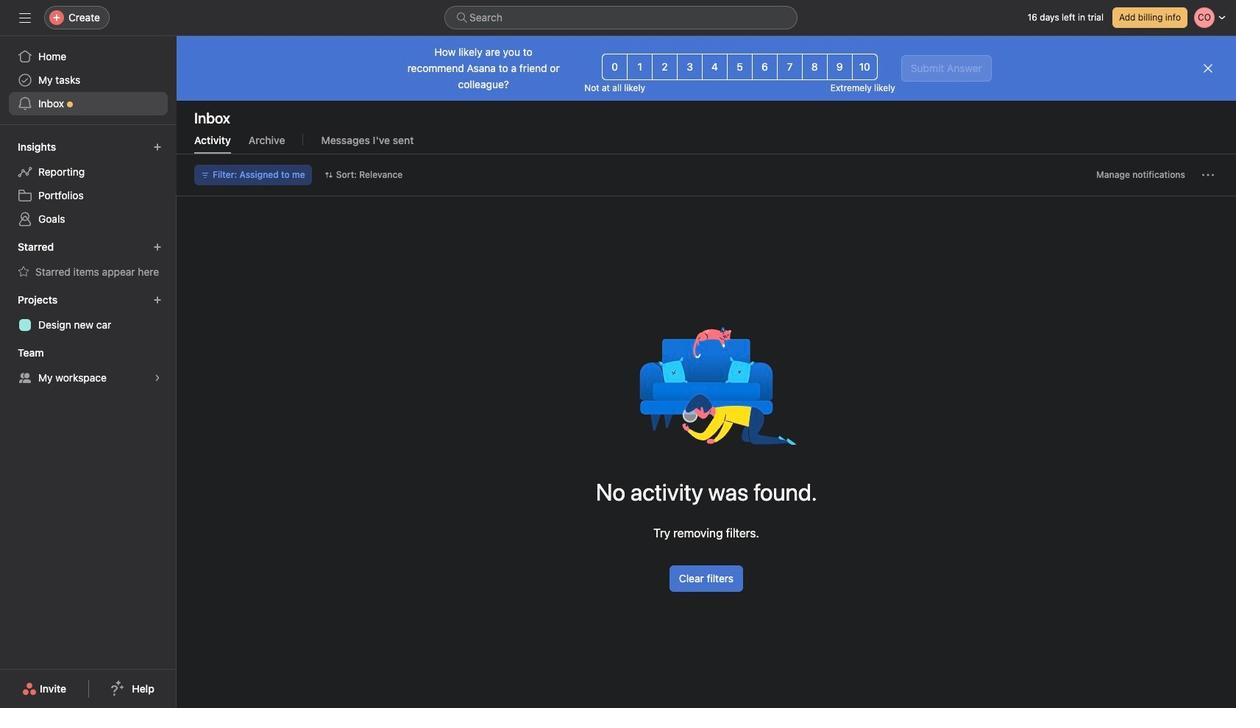 Task type: vqa. For each thing, say whether or not it's contained in the screenshot.
Hide sidebar icon
yes



Task type: locate. For each thing, give the bounding box(es) containing it.
add items to starred image
[[153, 243, 162, 252]]

list box
[[445, 6, 798, 29]]

new insights image
[[153, 143, 162, 152]]

None radio
[[602, 54, 628, 80], [677, 54, 703, 80], [702, 54, 728, 80], [827, 54, 853, 80], [602, 54, 628, 80], [677, 54, 703, 80], [702, 54, 728, 80], [827, 54, 853, 80]]

global element
[[0, 36, 177, 124]]

option group
[[602, 54, 878, 80]]

sort: relevance image
[[324, 171, 333, 180]]

more actions image
[[1203, 169, 1215, 181]]

None radio
[[627, 54, 653, 80], [652, 54, 678, 80], [727, 54, 753, 80], [752, 54, 778, 80], [777, 54, 803, 80], [802, 54, 828, 80], [852, 54, 878, 80], [627, 54, 653, 80], [652, 54, 678, 80], [727, 54, 753, 80], [752, 54, 778, 80], [777, 54, 803, 80], [802, 54, 828, 80], [852, 54, 878, 80]]

teams element
[[0, 340, 177, 393]]

see details, my workspace image
[[153, 374, 162, 383]]



Task type: describe. For each thing, give the bounding box(es) containing it.
projects element
[[0, 287, 177, 340]]

new project or portfolio image
[[153, 296, 162, 305]]

dismiss image
[[1203, 63, 1215, 74]]

starred element
[[0, 234, 177, 287]]

insights element
[[0, 134, 177, 234]]

hide sidebar image
[[19, 12, 31, 24]]



